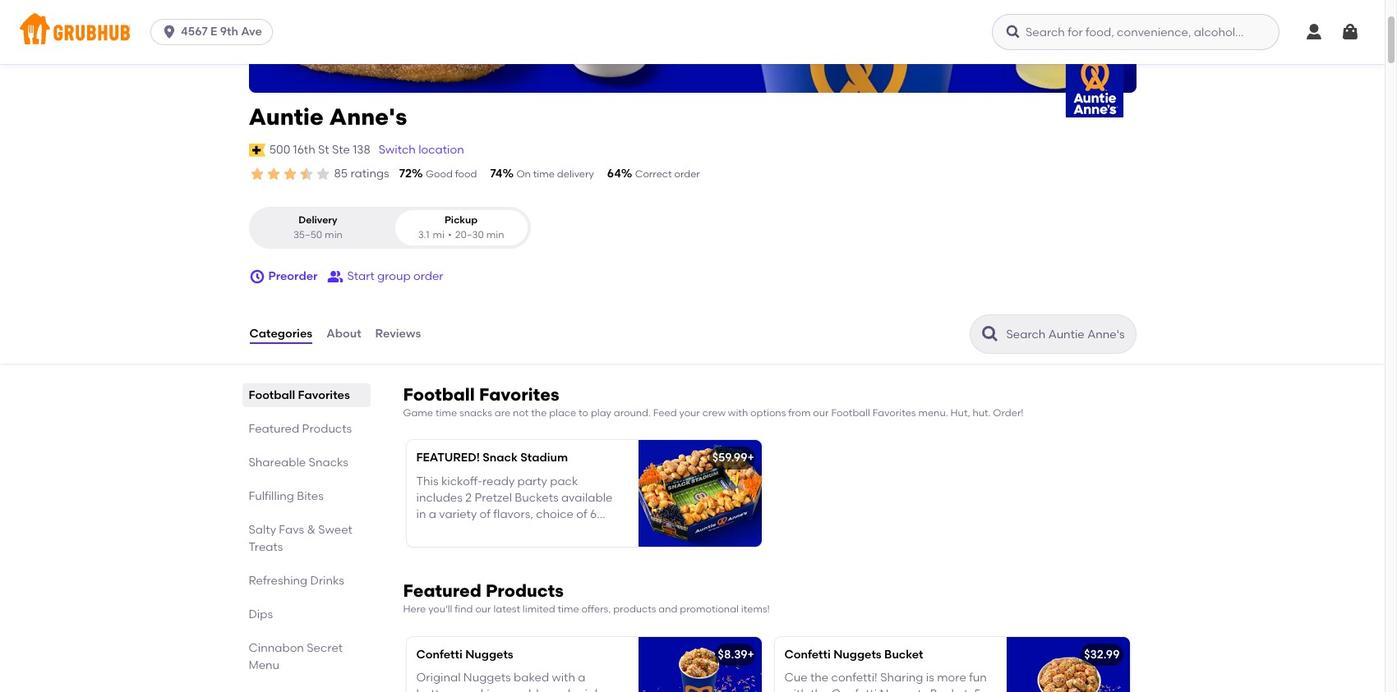 Task type: locate. For each thing, give the bounding box(es) containing it.
about
[[326, 327, 361, 341]]

confetti up original
[[416, 648, 463, 662]]

hut.
[[973, 408, 991, 419]]

on time delivery
[[516, 168, 594, 180]]

football favorites game time snacks are not the place to play around. feed your crew with options from our football favorites menu. hut, hut. order!
[[403, 385, 1024, 419]]

+
[[747, 452, 754, 466], [747, 648, 754, 662]]

1 svg image from the left
[[1304, 22, 1324, 42]]

0 horizontal spatial a
[[429, 508, 436, 522]]

time right game on the bottom of page
[[436, 408, 457, 419]]

0 horizontal spatial svg image
[[1304, 22, 1324, 42]]

1 min from the left
[[325, 229, 343, 241]]

snack
[[483, 452, 518, 466]]

2 horizontal spatial with
[[784, 688, 808, 693]]

confetti down confetti!
[[832, 688, 877, 693]]

options
[[750, 408, 786, 419]]

72
[[399, 167, 412, 181]]

0 horizontal spatial order
[[413, 269, 443, 283]]

0 vertical spatial featured
[[249, 422, 299, 436]]

1 horizontal spatial featured
[[403, 581, 482, 602]]

min right 20–30
[[486, 229, 504, 241]]

0 vertical spatial with
[[728, 408, 748, 419]]

featured! snack stadium
[[416, 452, 568, 466]]

1 vertical spatial featured
[[403, 581, 482, 602]]

and inside original nuggets baked with a buttery cookie crumble and rainbo
[[548, 688, 571, 693]]

switch location button
[[378, 141, 465, 159]]

1 + from the top
[[747, 452, 754, 466]]

of left 6
[[576, 508, 587, 522]]

products
[[302, 422, 352, 436], [486, 581, 564, 602]]

time
[[533, 168, 555, 180], [436, 408, 457, 419], [558, 604, 579, 616]]

1 horizontal spatial svg image
[[249, 269, 265, 285]]

confetti!
[[831, 672, 878, 686]]

0 vertical spatial time
[[533, 168, 555, 180]]

2 horizontal spatial time
[[558, 604, 579, 616]]

1 horizontal spatial with
[[728, 408, 748, 419]]

2 horizontal spatial football
[[831, 408, 870, 419]]

the right the "cue"
[[810, 672, 829, 686]]

dips
[[249, 608, 273, 622]]

order!
[[993, 408, 1024, 419]]

with down the "cue"
[[784, 688, 808, 693]]

svg image inside "4567 e 9th ave" "button"
[[161, 24, 178, 40]]

and right products
[[659, 604, 678, 616]]

auntie
[[249, 103, 324, 131]]

and down variety
[[445, 525, 468, 539]]

featured
[[249, 422, 299, 436], [403, 581, 482, 602]]

1 vertical spatial with
[[552, 672, 575, 686]]

0 horizontal spatial football
[[249, 389, 295, 403]]

2 horizontal spatial a
[[578, 672, 586, 686]]

confetti
[[416, 648, 463, 662], [784, 648, 831, 662], [832, 688, 877, 693]]

option group
[[249, 207, 531, 249]]

baked
[[514, 672, 549, 686]]

order right correct
[[674, 168, 700, 180]]

our inside football favorites game time snacks are not the place to play around. feed your crew with options from our football favorites menu. hut, hut. order!
[[813, 408, 829, 419]]

snacks
[[459, 408, 492, 419]]

+ down items!
[[747, 648, 754, 662]]

feed
[[653, 408, 677, 419]]

0 horizontal spatial svg image
[[161, 24, 178, 40]]

football up game on the bottom of page
[[403, 385, 475, 405]]

products up limited
[[486, 581, 564, 602]]

our right find
[[475, 604, 491, 616]]

the right not
[[531, 408, 547, 419]]

0 horizontal spatial of
[[480, 508, 491, 522]]

secret
[[307, 642, 343, 656]]

Search for food, convenience, alcohol... search field
[[992, 14, 1280, 50]]

and down baked
[[548, 688, 571, 693]]

products inside "featured products here you'll find our latest limited time offers, products and promotional items!"
[[486, 581, 564, 602]]

party
[[517, 475, 547, 489]]

svg image
[[1304, 22, 1324, 42], [1340, 22, 1360, 42]]

1 horizontal spatial football
[[403, 385, 475, 405]]

74
[[490, 167, 502, 181]]

kickoff-
[[441, 475, 482, 489]]

on
[[516, 168, 531, 180]]

the down confetti nuggets bucket at the right bottom of page
[[811, 688, 829, 693]]

0 vertical spatial and
[[445, 525, 468, 539]]

delivery
[[557, 168, 594, 180]]

0 vertical spatial products
[[302, 422, 352, 436]]

min down the delivery
[[325, 229, 343, 241]]

football for football favorites game time snacks are not the place to play around. feed your crew with options from our football favorites menu. hut, hut. order!
[[403, 385, 475, 405]]

of
[[480, 508, 491, 522], [576, 508, 587, 522]]

nuggets inside original nuggets baked with a buttery cookie crumble and rainbo
[[463, 672, 511, 686]]

2 min from the left
[[486, 229, 504, 241]]

2 vertical spatial time
[[558, 604, 579, 616]]

mi
[[433, 229, 445, 241]]

1 horizontal spatial time
[[533, 168, 555, 180]]

1 vertical spatial time
[[436, 408, 457, 419]]

pickup 3.1 mi • 20–30 min
[[418, 215, 504, 241]]

the inside football favorites game time snacks are not the place to play around. feed your crew with options from our football favorites menu. hut, hut. order!
[[531, 408, 547, 419]]

1 horizontal spatial favorites
[[479, 385, 559, 405]]

2 horizontal spatial favorites
[[873, 408, 916, 419]]

option group containing delivery 35–50 min
[[249, 207, 531, 249]]

categories button
[[249, 305, 313, 364]]

85
[[334, 167, 348, 181]]

0 horizontal spatial and
[[445, 525, 468, 539]]

about button
[[326, 305, 362, 364]]

time left offers,
[[558, 604, 579, 616]]

0 horizontal spatial time
[[436, 408, 457, 419]]

game
[[403, 408, 433, 419]]

+ down 'options'
[[747, 452, 754, 466]]

featured inside "featured products here you'll find our latest limited time offers, products and promotional items!"
[[403, 581, 482, 602]]

menu
[[249, 659, 280, 673]]

1 horizontal spatial our
[[813, 408, 829, 419]]

*snack
[[505, 525, 545, 539]]

1 vertical spatial products
[[486, 581, 564, 602]]

0 horizontal spatial min
[[325, 229, 343, 241]]

1 horizontal spatial and
[[548, 688, 571, 693]]

to
[[579, 408, 588, 419]]

featured up you'll
[[403, 581, 482, 602]]

featured up shareable
[[249, 422, 299, 436]]

20–30
[[455, 229, 484, 241]]

and inside "featured products here you'll find our latest limited time offers, products and promotional items!"
[[659, 604, 678, 616]]

a right in
[[429, 508, 436, 522]]

confetti up the "cue"
[[784, 648, 831, 662]]

0 horizontal spatial featured
[[249, 422, 299, 436]]

2 vertical spatial with
[[784, 688, 808, 693]]

0 horizontal spatial with
[[552, 672, 575, 686]]

confetti nuggets image
[[638, 638, 761, 693]]

confetti for original
[[416, 648, 463, 662]]

$8.39
[[718, 648, 747, 662]]

1 horizontal spatial svg image
[[1340, 22, 1360, 42]]

svg image
[[161, 24, 178, 40], [1005, 24, 1022, 40], [249, 269, 265, 285]]

favorites up featured products
[[298, 389, 350, 403]]

products for featured products here you'll find our latest limited time offers, products and promotional items!
[[486, 581, 564, 602]]

our right from
[[813, 408, 829, 419]]

favorites left the menu.
[[873, 408, 916, 419]]

a right baked
[[578, 672, 586, 686]]

1 horizontal spatial confetti
[[784, 648, 831, 662]]

items!
[[741, 604, 770, 616]]

includes
[[416, 491, 463, 505]]

football right from
[[831, 408, 870, 419]]

0 horizontal spatial products
[[302, 422, 352, 436]]

+ for $8.39
[[747, 648, 754, 662]]

1 vertical spatial our
[[475, 604, 491, 616]]

buckets
[[515, 491, 558, 505]]

cinnabon
[[249, 642, 304, 656]]

•
[[448, 229, 452, 241]]

a up supplies
[[470, 525, 478, 539]]

0 vertical spatial our
[[813, 408, 829, 419]]

products up snacks
[[302, 422, 352, 436]]

bites
[[297, 490, 324, 504]]

6
[[590, 508, 597, 522]]

2 of from the left
[[576, 508, 587, 522]]

preorder button
[[249, 262, 318, 292]]

and inside this kickoff-ready party pack includes 2 pretzel buckets available in a variety of flavors, choice of 6 dips, and a free *snack stadium! *while supplies last.
[[445, 525, 468, 539]]

0 vertical spatial +
[[747, 452, 754, 466]]

good food
[[426, 168, 477, 180]]

1 horizontal spatial of
[[576, 508, 587, 522]]

&
[[307, 524, 316, 538]]

0 vertical spatial the
[[531, 408, 547, 419]]

delivery 35–50 min
[[293, 215, 343, 241]]

2 + from the top
[[747, 648, 754, 662]]

original nuggets baked with a buttery cookie crumble and rainbo
[[416, 672, 619, 693]]

confetti inside cue the confetti! sharing is more fun with the confetti nuggets bucket.
[[832, 688, 877, 693]]

nuggets for confetti nuggets bucket
[[833, 648, 882, 662]]

e
[[210, 25, 217, 39]]

1 vertical spatial +
[[747, 648, 754, 662]]

0 horizontal spatial favorites
[[298, 389, 350, 403]]

favorites up not
[[479, 385, 559, 405]]

1 vertical spatial and
[[659, 604, 678, 616]]

of up the free
[[480, 508, 491, 522]]

treats
[[249, 541, 283, 555]]

$59.99 +
[[712, 452, 754, 466]]

are
[[495, 408, 511, 419]]

around.
[[614, 408, 651, 419]]

0 vertical spatial order
[[674, 168, 700, 180]]

1 vertical spatial a
[[470, 525, 478, 539]]

with right crew
[[728, 408, 748, 419]]

time right on
[[533, 168, 555, 180]]

nuggets for original nuggets baked with a buttery cookie crumble and rainbo
[[463, 672, 511, 686]]

1 horizontal spatial a
[[470, 525, 478, 539]]

featured for featured products here you'll find our latest limited time offers, products and promotional items!
[[403, 581, 482, 602]]

group
[[377, 269, 411, 283]]

promotional
[[680, 604, 739, 616]]

2 horizontal spatial confetti
[[832, 688, 877, 693]]

a
[[429, 508, 436, 522], [470, 525, 478, 539], [578, 672, 586, 686]]

with right baked
[[552, 672, 575, 686]]

place
[[549, 408, 576, 419]]

with inside football favorites game time snacks are not the place to play around. feed your crew with options from our football favorites menu. hut, hut. order!
[[728, 408, 748, 419]]

2 vertical spatial and
[[548, 688, 571, 693]]

a inside original nuggets baked with a buttery cookie crumble and rainbo
[[578, 672, 586, 686]]

football up featured products
[[249, 389, 295, 403]]

0 horizontal spatial our
[[475, 604, 491, 616]]

featured! snack stadium image
[[638, 441, 761, 548]]

salty
[[249, 524, 276, 538]]

1 horizontal spatial min
[[486, 229, 504, 241]]

2 horizontal spatial and
[[659, 604, 678, 616]]

you'll
[[428, 604, 452, 616]]

subscription pass image
[[249, 144, 265, 157]]

min
[[325, 229, 343, 241], [486, 229, 504, 241]]

football for football favorites
[[249, 389, 295, 403]]

cue the confetti! sharing is more fun with the confetti nuggets bucket. 
[[784, 672, 987, 693]]

the
[[531, 408, 547, 419], [810, 672, 829, 686], [811, 688, 829, 693]]

1 of from the left
[[480, 508, 491, 522]]

1 horizontal spatial products
[[486, 581, 564, 602]]

1 vertical spatial order
[[413, 269, 443, 283]]

0 vertical spatial a
[[429, 508, 436, 522]]

2 vertical spatial a
[[578, 672, 586, 686]]

order right group
[[413, 269, 443, 283]]

min inside pickup 3.1 mi • 20–30 min
[[486, 229, 504, 241]]

0 horizontal spatial confetti
[[416, 648, 463, 662]]

dips,
[[416, 525, 443, 539]]

star icon image
[[249, 166, 265, 182], [265, 166, 281, 182], [281, 166, 298, 182], [298, 166, 314, 182], [298, 166, 314, 182], [314, 166, 331, 182]]

svg image inside preorder button
[[249, 269, 265, 285]]



Task type: describe. For each thing, give the bounding box(es) containing it.
85 ratings
[[334, 167, 389, 181]]

2 horizontal spatial svg image
[[1005, 24, 1022, 40]]

play
[[591, 408, 611, 419]]

find
[[455, 604, 473, 616]]

order inside button
[[413, 269, 443, 283]]

snacks
[[309, 456, 348, 470]]

available
[[561, 491, 613, 505]]

reviews button
[[374, 305, 422, 364]]

ready
[[482, 475, 515, 489]]

500
[[269, 143, 290, 157]]

switch location
[[379, 143, 464, 157]]

nuggets inside cue the confetti! sharing is more fun with the confetti nuggets bucket.
[[880, 688, 927, 693]]

st
[[318, 143, 329, 157]]

latest
[[493, 604, 520, 616]]

$59.99
[[712, 452, 747, 466]]

products for featured products
[[302, 422, 352, 436]]

favorites for football favorites
[[298, 389, 350, 403]]

fulfilling
[[249, 490, 294, 504]]

svg image for preorder
[[249, 269, 265, 285]]

refreshing
[[249, 575, 308, 588]]

pickup
[[445, 215, 478, 226]]

hut,
[[951, 408, 970, 419]]

confetti nuggets bucket image
[[1006, 638, 1130, 693]]

people icon image
[[327, 269, 344, 285]]

buttery
[[416, 688, 457, 693]]

preorder
[[268, 269, 318, 283]]

good
[[426, 168, 453, 180]]

crew
[[702, 408, 726, 419]]

stadium
[[520, 452, 568, 466]]

sweet
[[318, 524, 352, 538]]

with inside original nuggets baked with a buttery cookie crumble and rainbo
[[552, 672, 575, 686]]

limited
[[523, 604, 555, 616]]

featured!
[[416, 452, 480, 466]]

1 horizontal spatial order
[[674, 168, 700, 180]]

svg image for 4567 e 9th ave
[[161, 24, 178, 40]]

not
[[513, 408, 529, 419]]

switch
[[379, 143, 416, 157]]

start group order button
[[327, 262, 443, 292]]

2 svg image from the left
[[1340, 22, 1360, 42]]

reviews
[[375, 327, 421, 341]]

refreshing drinks
[[249, 575, 344, 588]]

with inside cue the confetti! sharing is more fun with the confetti nuggets bucket.
[[784, 688, 808, 693]]

confetti for cue
[[784, 648, 831, 662]]

delivery
[[298, 215, 337, 226]]

500 16th st ste 138 button
[[269, 141, 371, 159]]

*while
[[416, 542, 450, 556]]

food
[[455, 168, 477, 180]]

auntie anne's logo image
[[1066, 60, 1123, 118]]

supplies
[[453, 542, 498, 556]]

2 vertical spatial the
[[811, 688, 829, 693]]

choice
[[536, 508, 574, 522]]

auntie anne's
[[249, 103, 407, 131]]

favs
[[279, 524, 304, 538]]

35–50
[[293, 229, 322, 241]]

ste
[[332, 143, 350, 157]]

our inside "featured products here you'll find our latest limited time offers, products and promotional items!"
[[475, 604, 491, 616]]

offers,
[[582, 604, 611, 616]]

ratings
[[351, 167, 389, 181]]

fulfilling bites
[[249, 490, 324, 504]]

+ for $59.99
[[747, 452, 754, 466]]

time inside football favorites game time snacks are not the place to play around. feed your crew with options from our football favorites menu. hut, hut. order!
[[436, 408, 457, 419]]

start
[[347, 269, 375, 283]]

500 16th st ste 138
[[269, 143, 370, 157]]

Search Auntie Anne's search field
[[1005, 327, 1130, 343]]

this kickoff-ready party pack includes 2 pretzel buckets available in a variety of flavors, choice of 6 dips, and a free *snack stadium! *while supplies last.
[[416, 475, 613, 556]]

nuggets for confetti nuggets
[[465, 648, 513, 662]]

cue
[[784, 672, 808, 686]]

main navigation navigation
[[0, 0, 1385, 64]]

here
[[403, 604, 426, 616]]

$8.39 +
[[718, 648, 754, 662]]

$32.99
[[1084, 648, 1120, 662]]

featured for featured products
[[249, 422, 299, 436]]

min inside delivery 35–50 min
[[325, 229, 343, 241]]

confetti nuggets bucket
[[784, 648, 923, 662]]

confetti nuggets
[[416, 648, 513, 662]]

location
[[418, 143, 464, 157]]

salty favs & sweet treats
[[249, 524, 352, 555]]

football favorites
[[249, 389, 350, 403]]

original
[[416, 672, 461, 686]]

correct
[[635, 168, 672, 180]]

1 vertical spatial the
[[810, 672, 829, 686]]

bucket.
[[930, 688, 971, 693]]

search icon image
[[980, 325, 1000, 344]]

free
[[481, 525, 502, 539]]

4567
[[181, 25, 208, 39]]

crumble
[[499, 688, 546, 693]]

138
[[353, 143, 370, 157]]

4567 e 9th ave button
[[150, 19, 279, 45]]

ave
[[241, 25, 262, 39]]

time inside "featured products here you'll find our latest limited time offers, products and promotional items!"
[[558, 604, 579, 616]]

favorites for football favorites game time snacks are not the place to play around. feed your crew with options from our football favorites menu. hut, hut. order!
[[479, 385, 559, 405]]

sharing
[[880, 672, 923, 686]]

this
[[416, 475, 439, 489]]

shareable
[[249, 456, 306, 470]]

featured products
[[249, 422, 352, 436]]

drinks
[[310, 575, 344, 588]]

in
[[416, 508, 426, 522]]



Task type: vqa. For each thing, say whether or not it's contained in the screenshot.
caffeinated. related to Lemonade
no



